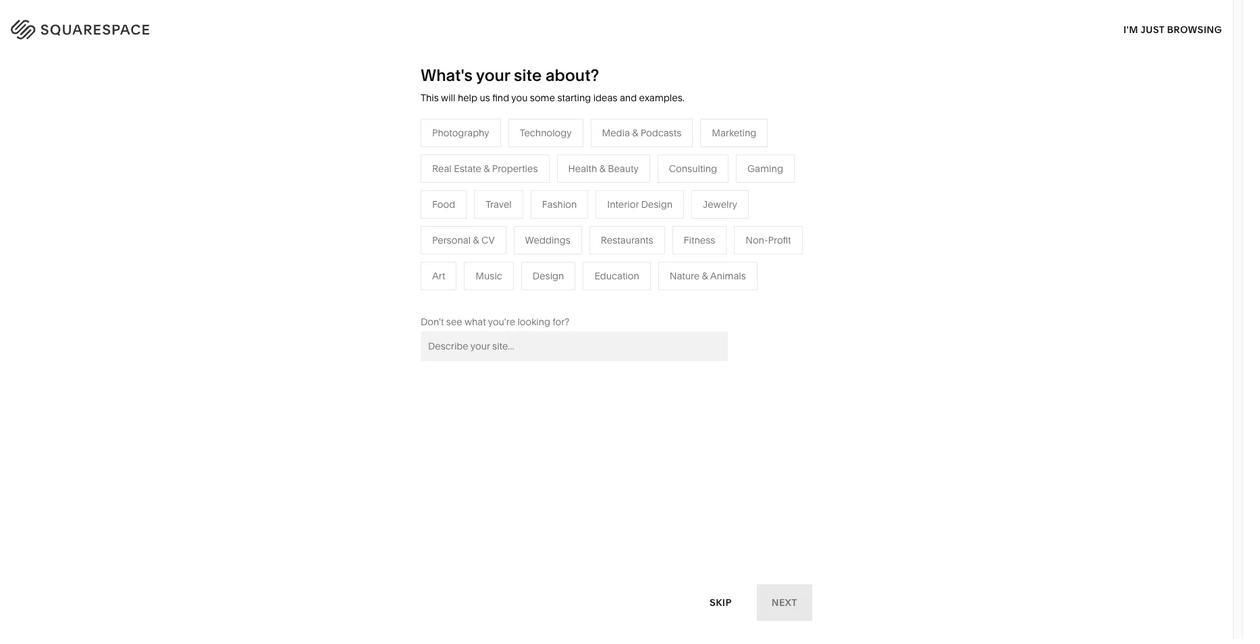 Task type: locate. For each thing, give the bounding box(es) containing it.
1 vertical spatial non-
[[407, 249, 429, 261]]

podcasts inside radio
[[641, 127, 682, 139]]

estate down weddings link
[[509, 289, 536, 301]]

this
[[421, 92, 439, 104]]

site
[[514, 66, 542, 85]]

see
[[447, 316, 463, 328]]

0 vertical spatial nature
[[629, 208, 659, 220]]

log             in link
[[1185, 21, 1217, 33]]

1 horizontal spatial restaurants
[[601, 234, 654, 246]]

fitness down nature & animals link
[[684, 234, 716, 246]]

home & decor link
[[629, 188, 708, 200]]

0 vertical spatial non-
[[746, 234, 769, 246]]

media up beauty
[[602, 127, 630, 139]]

1 horizontal spatial nature
[[670, 270, 700, 282]]

0 horizontal spatial real
[[432, 163, 452, 175]]

0 horizontal spatial media & podcasts
[[487, 228, 566, 240]]

0 vertical spatial media & podcasts
[[602, 127, 682, 139]]

1 vertical spatial restaurants
[[601, 234, 654, 246]]

0 vertical spatial restaurants
[[487, 208, 539, 220]]

& down fitness radio
[[702, 270, 709, 282]]

podcasts
[[641, 127, 682, 139], [526, 228, 566, 240]]

Real Estate & Properties radio
[[421, 155, 550, 183]]

& up looking
[[538, 289, 545, 301]]

real up food radio
[[432, 163, 452, 175]]

fashion
[[542, 199, 577, 211]]

find
[[493, 92, 510, 104]]

nature & animals down home & decor link
[[629, 208, 706, 220]]

1 vertical spatial design
[[533, 270, 564, 282]]

home & decor
[[629, 188, 695, 200]]

1 vertical spatial nature & animals
[[670, 270, 747, 282]]

services
[[401, 208, 439, 220]]

Restaurants radio
[[590, 226, 665, 255]]

don't
[[421, 316, 444, 328]]

community & non-profits
[[344, 249, 457, 261]]

&
[[633, 127, 639, 139], [484, 163, 490, 175], [600, 163, 606, 175], [659, 188, 665, 200], [662, 208, 668, 220], [517, 228, 523, 240], [473, 234, 479, 246], [398, 249, 405, 261], [702, 270, 709, 282], [538, 289, 545, 301]]

1 horizontal spatial animals
[[711, 270, 747, 282]]

0 vertical spatial real
[[432, 163, 452, 175]]

food
[[432, 199, 456, 211]]

media & podcasts inside radio
[[602, 127, 682, 139]]

non- up art option
[[407, 249, 429, 261]]

0 horizontal spatial restaurants
[[487, 208, 539, 220]]

Art radio
[[421, 262, 457, 290]]

events link
[[487, 249, 530, 261]]

properties up travel link at top left
[[492, 163, 538, 175]]

estate down photography
[[454, 163, 482, 175]]

nature & animals
[[629, 208, 706, 220], [670, 270, 747, 282]]

media & podcasts down "and"
[[602, 127, 682, 139]]

media
[[602, 127, 630, 139], [487, 228, 515, 240]]

0 horizontal spatial podcasts
[[526, 228, 566, 240]]

Interior Design radio
[[596, 190, 685, 219]]

Marketing radio
[[701, 119, 768, 147]]

travel up restaurants link
[[487, 188, 513, 200]]

real estate & properties up travel link at top left
[[432, 163, 538, 175]]

restaurants down travel link at top left
[[487, 208, 539, 220]]

animals
[[670, 208, 706, 220], [711, 270, 747, 282]]

art
[[432, 270, 446, 282]]

restaurants down 'interior'
[[601, 234, 654, 246]]

real estate & properties up looking
[[487, 289, 593, 301]]

1 vertical spatial weddings
[[487, 269, 532, 281]]

restaurants
[[487, 208, 539, 220], [601, 234, 654, 246]]

log             in
[[1185, 21, 1217, 33]]

Fitness radio
[[673, 226, 727, 255]]

1 horizontal spatial real
[[487, 289, 506, 301]]

1 horizontal spatial properties
[[547, 289, 593, 301]]

browsing
[[1168, 23, 1223, 35]]

nature down home
[[629, 208, 659, 220]]

cv
[[482, 234, 495, 246]]

& left cv
[[473, 234, 479, 246]]

0 vertical spatial design
[[642, 199, 673, 211]]

restaurants inside option
[[601, 234, 654, 246]]

0 horizontal spatial properties
[[492, 163, 538, 175]]

help
[[458, 92, 478, 104]]

0 vertical spatial properties
[[492, 163, 538, 175]]

0 horizontal spatial animals
[[670, 208, 706, 220]]

Food radio
[[421, 190, 467, 219]]

podcasts down fashion on the left
[[526, 228, 566, 240]]

health
[[569, 163, 597, 175]]

real
[[432, 163, 452, 175], [487, 289, 506, 301]]

restaurants link
[[487, 208, 553, 220]]

0 vertical spatial nature & animals
[[629, 208, 706, 220]]

1 vertical spatial estate
[[509, 289, 536, 301]]

Weddings radio
[[514, 226, 582, 255]]

travel up cv
[[486, 199, 512, 211]]

0 vertical spatial real estate & properties
[[432, 163, 538, 175]]

you
[[512, 92, 528, 104]]

skip button
[[695, 585, 747, 622]]

weddings up the design option at the left
[[525, 234, 571, 246]]

1 horizontal spatial non-
[[746, 234, 769, 246]]

0 horizontal spatial design
[[533, 270, 564, 282]]

music
[[476, 270, 503, 282]]

squarespace logo link
[[27, 16, 265, 38]]

estate
[[454, 163, 482, 175], [509, 289, 536, 301]]

podcasts down examples.
[[641, 127, 682, 139]]

1 horizontal spatial media & podcasts
[[602, 127, 682, 139]]

you're
[[488, 316, 516, 328]]

0 vertical spatial animals
[[670, 208, 706, 220]]

0 horizontal spatial nature
[[629, 208, 659, 220]]

nature down fitness radio
[[670, 270, 700, 282]]

profits
[[429, 249, 457, 261]]

fitness inside radio
[[684, 234, 716, 246]]

some
[[530, 92, 555, 104]]

ideas
[[594, 92, 618, 104]]

1 horizontal spatial podcasts
[[641, 127, 682, 139]]

Travel radio
[[474, 190, 524, 219]]

real estate & properties
[[432, 163, 538, 175], [487, 289, 593, 301]]

media up events
[[487, 228, 515, 240]]

animals down decor
[[670, 208, 706, 220]]

degraw image
[[443, 462, 790, 640]]

community & non-profits link
[[344, 249, 471, 261]]

1 horizontal spatial media
[[602, 127, 630, 139]]

0 horizontal spatial media
[[487, 228, 515, 240]]

about?
[[546, 66, 599, 85]]

0 vertical spatial weddings
[[525, 234, 571, 246]]

1 horizontal spatial design
[[642, 199, 673, 211]]

1 vertical spatial animals
[[711, 270, 747, 282]]

& down "and"
[[633, 127, 639, 139]]

your
[[476, 66, 510, 85]]

nature & animals down fitness radio
[[670, 270, 747, 282]]

animals down fitness radio
[[711, 270, 747, 282]]

real estate & properties link
[[487, 289, 606, 301]]

fitness
[[629, 228, 661, 240], [684, 234, 716, 246]]

media & podcasts
[[602, 127, 682, 139], [487, 228, 566, 240]]

weddings down events 'link'
[[487, 269, 532, 281]]

0 vertical spatial estate
[[454, 163, 482, 175]]

real down 'music'
[[487, 289, 506, 301]]

properties up "for?"
[[547, 289, 593, 301]]

1 horizontal spatial estate
[[509, 289, 536, 301]]

& up travel link at top left
[[484, 163, 490, 175]]

nature
[[629, 208, 659, 220], [670, 270, 700, 282]]

events
[[487, 249, 516, 261]]

beauty
[[608, 163, 639, 175]]

i'm just browsing
[[1124, 23, 1223, 35]]

Design radio
[[522, 262, 576, 290]]

Technology radio
[[509, 119, 583, 147]]

1 vertical spatial nature
[[670, 270, 700, 282]]

squarespace logo image
[[27, 16, 177, 38]]

0 vertical spatial podcasts
[[641, 127, 682, 139]]

health & beauty
[[569, 163, 639, 175]]

travel
[[487, 188, 513, 200], [486, 199, 512, 211]]

Jewelry radio
[[692, 190, 749, 219]]

just
[[1141, 23, 1165, 35]]

fitness down interior design
[[629, 228, 661, 240]]

media & podcasts down restaurants link
[[487, 228, 566, 240]]

design
[[642, 199, 673, 211], [533, 270, 564, 282]]

non- down the jewelry radio
[[746, 234, 769, 246]]

weddings link
[[487, 269, 546, 281]]

Fashion radio
[[531, 190, 589, 219]]

non-
[[746, 234, 769, 246], [407, 249, 429, 261]]

& inside radio
[[484, 163, 490, 175]]

design inside option
[[533, 270, 564, 282]]

properties
[[492, 163, 538, 175], [547, 289, 593, 301]]

1 horizontal spatial fitness
[[684, 234, 716, 246]]

& down restaurants link
[[517, 228, 523, 240]]

home
[[629, 188, 657, 200]]

0 horizontal spatial estate
[[454, 163, 482, 175]]

starting
[[558, 92, 591, 104]]

weddings
[[525, 234, 571, 246], [487, 269, 532, 281]]

0 vertical spatial media
[[602, 127, 630, 139]]



Task type: vqa. For each thing, say whether or not it's contained in the screenshot.
Media & Podcasts Radio
yes



Task type: describe. For each thing, give the bounding box(es) containing it.
i'm just browsing link
[[1124, 11, 1223, 48]]

professional
[[344, 208, 399, 220]]

0 horizontal spatial fitness
[[629, 228, 661, 240]]

animals inside 'option'
[[711, 270, 747, 282]]

real inside radio
[[432, 163, 452, 175]]

consulting
[[669, 163, 718, 175]]

media inside media & podcasts radio
[[602, 127, 630, 139]]

Consulting radio
[[658, 155, 729, 183]]

degraw element
[[443, 462, 790, 640]]

what
[[465, 316, 486, 328]]

what's your site about? this will help us find you some starting ideas and examples.
[[421, 66, 685, 104]]

and
[[620, 92, 637, 104]]

gaming
[[748, 163, 784, 175]]

marketing
[[712, 127, 757, 139]]

in
[[1207, 21, 1217, 33]]

nature & animals inside 'option'
[[670, 270, 747, 282]]

Health & Beauty radio
[[557, 155, 650, 183]]

1 vertical spatial media
[[487, 228, 515, 240]]

0 horizontal spatial non-
[[407, 249, 429, 261]]

education
[[595, 270, 640, 282]]

Media & Podcasts radio
[[591, 119, 693, 147]]

Photography radio
[[421, 119, 501, 147]]

& inside radio
[[633, 127, 639, 139]]

for?
[[553, 316, 570, 328]]

jewelry
[[703, 199, 738, 211]]

Non-Profit radio
[[735, 226, 803, 255]]

Don't see what you're looking for? field
[[421, 332, 728, 361]]

community
[[344, 249, 396, 261]]

skip
[[710, 597, 732, 609]]

1 vertical spatial podcasts
[[526, 228, 566, 240]]

1 vertical spatial media & podcasts
[[487, 228, 566, 240]]

next
[[772, 597, 798, 609]]

us
[[480, 92, 490, 104]]

estate inside radio
[[454, 163, 482, 175]]

media & podcasts link
[[487, 228, 580, 240]]

nature & animals link
[[629, 208, 719, 220]]

& right health
[[600, 163, 606, 175]]

1 vertical spatial properties
[[547, 289, 593, 301]]

non- inside radio
[[746, 234, 769, 246]]

nature inside 'nature & animals' 'option'
[[670, 270, 700, 282]]

decor
[[667, 188, 695, 200]]

fitness link
[[629, 228, 675, 240]]

what's
[[421, 66, 473, 85]]

Music radio
[[464, 262, 514, 290]]

& right community
[[398, 249, 405, 261]]

will
[[441, 92, 456, 104]]

looking
[[518, 316, 551, 328]]

profit
[[769, 234, 792, 246]]

& inside 'option'
[[702, 270, 709, 282]]

weddings inside option
[[525, 234, 571, 246]]

1 vertical spatial real
[[487, 289, 506, 301]]

interior design
[[608, 199, 673, 211]]

design inside option
[[642, 199, 673, 211]]

photography
[[432, 127, 490, 139]]

1 vertical spatial real estate & properties
[[487, 289, 593, 301]]

personal
[[432, 234, 471, 246]]

& right home
[[659, 188, 665, 200]]

professional services
[[344, 208, 439, 220]]

non-profit
[[746, 234, 792, 246]]

personal & cv
[[432, 234, 495, 246]]

Personal & CV radio
[[421, 226, 506, 255]]

properties inside radio
[[492, 163, 538, 175]]

examples.
[[640, 92, 685, 104]]

& down home & decor
[[662, 208, 668, 220]]

professional services link
[[344, 208, 452, 220]]

travel inside option
[[486, 199, 512, 211]]

Gaming radio
[[737, 155, 795, 183]]

travel link
[[487, 188, 527, 200]]

Nature & Animals radio
[[659, 262, 758, 290]]

don't see what you're looking for?
[[421, 316, 570, 328]]

Education radio
[[583, 262, 651, 290]]

i'm
[[1124, 23, 1139, 35]]

technology
[[520, 127, 572, 139]]

real estate & properties inside radio
[[432, 163, 538, 175]]

next button
[[757, 585, 813, 622]]

interior
[[608, 199, 639, 211]]

log
[[1185, 21, 1205, 33]]



